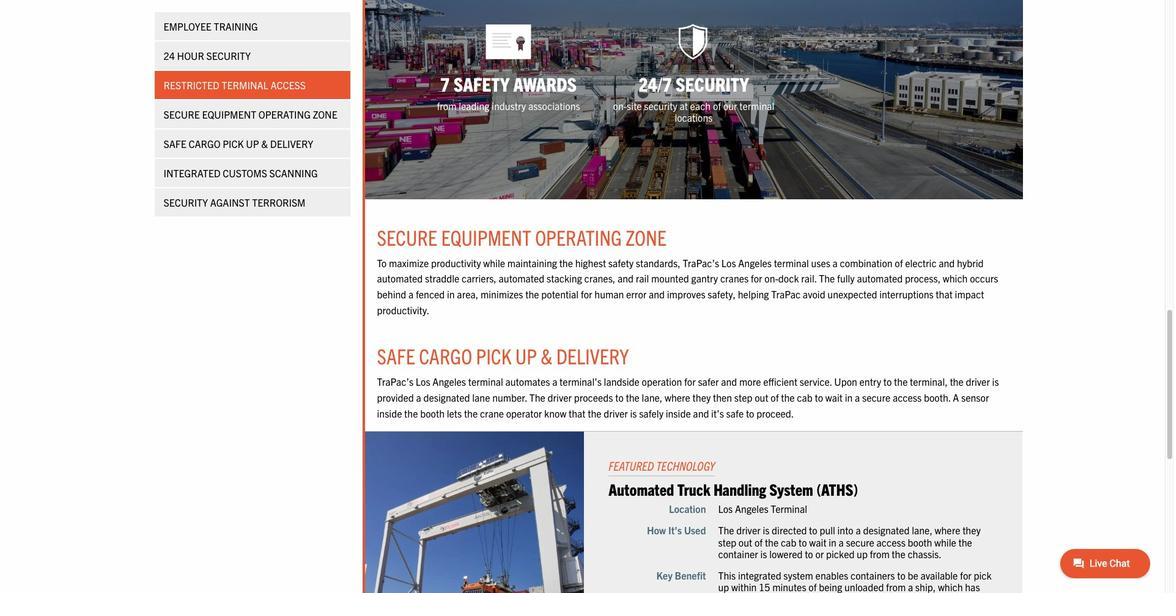Task type: vqa. For each thing, say whether or not it's contained in the screenshot.
the designated inside The driver is directed to pull into a designated lane, where they step out of the cab to wait in a secure access booth while the container is lowered to or picked up from the chassis.
yes



Task type: describe. For each thing, give the bounding box(es) containing it.
for inside this integrated system enables containers to be available for pick up within 15 minutes of being unloaded from a ship, which has significantly reduced truck turn times and reduced idle tru
[[960, 569, 972, 582]]

integrated
[[738, 569, 781, 582]]

featured
[[609, 458, 654, 473]]

security against terrorism
[[164, 196, 305, 209]]

customs
[[223, 167, 267, 179]]

at
[[680, 99, 688, 112]]

safety,
[[708, 288, 736, 300]]

for inside the trapac's los angeles terminal automates a terminal's landside operation for safer and more efficient service. upon entry to the terminal, the driver is provided a designated lane number. the driver proceeds to the lane, where they then step out of the cab to wait in a secure access booth. a sensor inside the booth lets the crane operator know that the driver is safely inside and it's safe to proceed.
[[684, 376, 696, 388]]

0 vertical spatial safe cargo pick up & delivery
[[164, 138, 313, 150]]

efficient
[[763, 376, 797, 388]]

a
[[953, 391, 959, 404]]

trapac's los angeles terminal automates a terminal's landside operation for safer and more efficient service. upon entry to the terminal, the driver is provided a designated lane number. the driver proceeds to the lane, where they then step out of the cab to wait in a secure access booth. a sensor inside the booth lets the crane operator know that the driver is safely inside and it's safe to proceed.
[[377, 376, 999, 419]]

process,
[[905, 272, 941, 285]]

1 vertical spatial &
[[541, 343, 552, 369]]

fully
[[837, 272, 855, 285]]

of inside this integrated system enables containers to be available for pick up within 15 minutes of being unloaded from a ship, which has significantly reduced truck turn times and reduced idle tru
[[809, 581, 817, 593]]

and left hybrid
[[939, 257, 955, 269]]

3 automated from the left
[[857, 272, 903, 285]]

booth.
[[924, 391, 951, 404]]

0 vertical spatial operating
[[259, 108, 311, 120]]

1 horizontal spatial delivery
[[556, 343, 629, 369]]

integrated customs scanning
[[164, 167, 318, 179]]

lets
[[447, 407, 462, 419]]

proceeds
[[574, 391, 613, 404]]

up inside this integrated system enables containers to be available for pick up within 15 minutes of being unloaded from a ship, which has significantly reduced truck turn times and reduced idle tru
[[718, 581, 729, 593]]

dock
[[778, 272, 799, 285]]

container
[[718, 548, 758, 560]]

the inside the "the driver is directed to pull into a designated lane, where they step out of the cab to wait in a secure access booth while the container is lowered to or picked up from the chassis."
[[718, 524, 734, 537]]

system
[[769, 479, 813, 499]]

the driver is directed to pull into a designated lane, where they step out of the cab to wait in a secure access booth while the container is lowered to or picked up from the chassis.
[[718, 524, 981, 560]]

productivity
[[431, 257, 481, 269]]

terminal inside the to maximize productivity while maintaining the highest safety standards, trapac's los angeles terminal uses a combination of electric and hybrid automated straddle carriers, automated stacking cranes, and rail mounted gantry cranes for on-dock rail. the fully automated process, which occurs behind a fenced in area, minimizes the potential for human error and improves safety, helping trapac avoid unexpected interruptions that impact productivity.
[[774, 257, 809, 269]]

0 vertical spatial secure
[[164, 108, 200, 120]]

benefit
[[675, 569, 706, 582]]

mounted
[[651, 272, 689, 285]]

fenced
[[416, 288, 445, 300]]

hour
[[177, 50, 204, 62]]

chassis.
[[908, 548, 941, 560]]

and right error
[[649, 288, 665, 300]]

against
[[210, 196, 250, 209]]

terminal inside 24/7 security on-site security at each of our terminal locations
[[739, 99, 774, 112]]

service.
[[800, 376, 832, 388]]

has
[[965, 581, 980, 593]]

the left potential
[[525, 288, 539, 300]]

the inside the to maximize productivity while maintaining the highest safety standards, trapac's los angeles terminal uses a combination of electric and hybrid automated straddle carriers, automated stacking cranes, and rail mounted gantry cranes for on-dock rail. the fully automated process, which occurs behind a fenced in area, minimizes the potential for human error and improves safety, helping trapac avoid unexpected interruptions that impact productivity.
[[819, 272, 835, 285]]

the right lets
[[464, 407, 478, 419]]

24 hour security link
[[154, 42, 350, 70]]

the down efficient on the right of page
[[781, 391, 795, 404]]

for up helping
[[751, 272, 762, 285]]

0 horizontal spatial up
[[246, 138, 259, 150]]

0 vertical spatial zone
[[313, 108, 337, 120]]

1 vertical spatial terminal
[[771, 503, 807, 515]]

driver down proceeds
[[604, 407, 628, 419]]

the up a
[[950, 376, 964, 388]]

lowered
[[769, 548, 803, 560]]

security inside 24/7 security on-site security at each of our terminal locations
[[676, 72, 749, 96]]

access inside the trapac's los angeles terminal automates a terminal's landside operation for safer and more efficient service. upon entry to the terminal, the driver is provided a designated lane number. the driver proceeds to the lane, where they then step out of the cab to wait in a secure access booth. a sensor inside the booth lets the crane operator know that the driver is safely inside and it's safe to proceed.
[[893, 391, 922, 404]]

highest
[[575, 257, 606, 269]]

lane, inside the trapac's los angeles terminal automates a terminal's landside operation for safer and more efficient service. upon entry to the terminal, the driver is provided a designated lane number. the driver proceeds to the lane, where they then step out of the cab to wait in a secure access booth. a sensor inside the booth lets the crane operator know that the driver is safely inside and it's safe to proceed.
[[642, 391, 662, 404]]

1 horizontal spatial cargo
[[419, 343, 472, 369]]

directed
[[772, 524, 807, 537]]

2 reduced from the left
[[895, 593, 930, 593]]

0 horizontal spatial cargo
[[189, 138, 220, 150]]

a left terminal's
[[552, 376, 557, 388]]

1 reduced from the left
[[771, 593, 806, 593]]

0 vertical spatial pick
[[223, 138, 244, 150]]

out inside the trapac's los angeles terminal automates a terminal's landside operation for safer and more efficient service. upon entry to the terminal, the driver is provided a designated lane number. the driver proceeds to the lane, where they then step out of the cab to wait in a secure access booth. a sensor inside the booth lets the crane operator know that the driver is safely inside and it's safe to proceed.
[[755, 391, 768, 404]]

this
[[718, 569, 736, 582]]

within
[[731, 581, 757, 593]]

behind
[[377, 288, 406, 300]]

lane, inside the "the driver is directed to pull into a designated lane, where they step out of the cab to wait in a secure access booth while the container is lowered to or picked up from the chassis."
[[912, 524, 932, 537]]

2 automated from the left
[[499, 272, 544, 285]]

of inside the trapac's los angeles terminal automates a terminal's landside operation for safer and more efficient service. upon entry to the terminal, the driver is provided a designated lane number. the driver proceeds to the lane, where they then step out of the cab to wait in a secure access booth. a sensor inside the booth lets the crane operator know that the driver is safely inside and it's safe to proceed.
[[771, 391, 779, 404]]

in inside the "the driver is directed to pull into a designated lane, where they step out of the cab to wait in a secure access booth while the container is lowered to or picked up from the chassis."
[[829, 536, 836, 548]]

0 vertical spatial security
[[206, 50, 251, 62]]

entry
[[859, 376, 881, 388]]

angeles inside the to maximize productivity while maintaining the highest safety standards, trapac's los angeles terminal uses a combination of electric and hybrid automated straddle carriers, automated stacking cranes, and rail mounted gantry cranes for on-dock rail. the fully automated process, which occurs behind a fenced in area, minimizes the potential for human error and improves safety, helping trapac avoid unexpected interruptions that impact productivity.
[[738, 257, 772, 269]]

handling
[[714, 479, 766, 499]]

lane
[[472, 391, 490, 404]]

that inside the trapac's los angeles terminal automates a terminal's landside operation for safer and more efficient service. upon entry to the terminal, the driver is provided a designated lane number. the driver proceeds to the lane, where they then step out of the cab to wait in a secure access booth. a sensor inside the booth lets the crane operator know that the driver is safely inside and it's safe to proceed.
[[569, 407, 586, 419]]

and left it's in the bottom right of the page
[[693, 407, 709, 419]]

unloaded
[[844, 581, 884, 593]]

of inside the to maximize productivity while maintaining the highest safety standards, trapac's los angeles terminal uses a combination of electric and hybrid automated straddle carriers, automated stacking cranes, and rail mounted gantry cranes for on-dock rail. the fully automated process, which occurs behind a fenced in area, minimizes the potential for human error and improves safety, helping trapac avoid unexpected interruptions that impact productivity.
[[895, 257, 903, 269]]

minimizes
[[481, 288, 523, 300]]

0 horizontal spatial delivery
[[270, 138, 313, 150]]

of inside 24/7 security on-site security at each of our terminal locations
[[713, 99, 721, 112]]

safety
[[608, 257, 634, 269]]

truck
[[808, 593, 830, 593]]

1 horizontal spatial zone
[[626, 224, 666, 250]]

potential
[[541, 288, 579, 300]]

maintaining
[[507, 257, 557, 269]]

0 vertical spatial secure equipment operating zone
[[164, 108, 337, 120]]

& inside safe cargo pick up & delivery link
[[261, 138, 268, 150]]

the down landside on the bottom of page
[[626, 391, 640, 404]]

truck
[[677, 479, 710, 499]]

upon
[[834, 376, 857, 388]]

los inside the trapac's los angeles terminal automates a terminal's landside operation for safer and more efficient service. upon entry to the terminal, the driver is provided a designated lane number. the driver proceeds to the lane, where they then step out of the cab to wait in a secure access booth. a sensor inside the booth lets the crane operator know that the driver is safely inside and it's safe to proceed.
[[416, 376, 430, 388]]

where inside the "the driver is directed to pull into a designated lane, where they step out of the cab to wait in a secure access booth while the container is lowered to or picked up from the chassis."
[[935, 524, 960, 537]]

while inside the "the driver is directed to pull into a designated lane, where they step out of the cab to wait in a secure access booth while the container is lowered to or picked up from the chassis."
[[934, 536, 956, 548]]

7 safety awards from leading industry associations
[[437, 72, 580, 112]]

carriers,
[[462, 272, 496, 285]]

wait inside the trapac's los angeles terminal automates a terminal's landside operation for safer and more efficient service. upon entry to the terminal, the driver is provided a designated lane number. the driver proceeds to the lane, where they then step out of the cab to wait in a secure access booth. a sensor inside the booth lets the crane operator know that the driver is safely inside and it's safe to proceed.
[[825, 391, 843, 404]]

los angeles terminal
[[718, 503, 807, 515]]

and up then
[[721, 376, 737, 388]]

a right provided
[[416, 391, 421, 404]]

7
[[440, 72, 450, 96]]

turn
[[832, 593, 849, 593]]

safer
[[698, 376, 719, 388]]

while inside the to maximize productivity while maintaining the highest safety standards, trapac's los angeles terminal uses a combination of electric and hybrid automated straddle carriers, automated stacking cranes, and rail mounted gantry cranes for on-dock rail. the fully automated process, which occurs behind a fenced in area, minimizes the potential for human error and improves safety, helping trapac avoid unexpected interruptions that impact productivity.
[[483, 257, 505, 269]]

cab inside the trapac's los angeles terminal automates a terminal's landside operation for safer and more efficient service. upon entry to the terminal, the driver is provided a designated lane number. the driver proceeds to the lane, where they then step out of the cab to wait in a secure access booth. a sensor inside the booth lets the crane operator know that the driver is safely inside and it's safe to proceed.
[[797, 391, 813, 404]]

maximize
[[389, 257, 429, 269]]

enables
[[815, 569, 848, 582]]

a down upon
[[855, 391, 860, 404]]

safe
[[726, 407, 744, 419]]

the down provided
[[404, 407, 418, 419]]

1 vertical spatial operating
[[535, 224, 622, 250]]

from inside this integrated system enables containers to be available for pick up within 15 minutes of being unloaded from a ship, which has significantly reduced truck turn times and reduced idle tru
[[886, 581, 906, 593]]

occurs
[[970, 272, 998, 285]]

featured technology automated truck handling system (aths)
[[609, 458, 858, 499]]

employee training link
[[154, 12, 350, 40]]

more
[[739, 376, 761, 388]]

from inside the "the driver is directed to pull into a designated lane, where they step out of the cab to wait in a secure access booth while the container is lowered to or picked up from the chassis."
[[870, 548, 890, 560]]

24/7
[[639, 72, 672, 96]]

key
[[656, 569, 673, 582]]

1 vertical spatial safe
[[377, 343, 415, 369]]

the up stacking in the left top of the page
[[559, 257, 573, 269]]

cranes
[[720, 272, 749, 285]]

unexpected
[[828, 288, 877, 300]]

angeles inside the trapac's los angeles terminal automates a terminal's landside operation for safer and more efficient service. upon entry to the terminal, the driver is provided a designated lane number. the driver proceeds to the lane, where they then step out of the cab to wait in a secure access booth. a sensor inside the booth lets the crane operator know that the driver is safely inside and it's safe to proceed.
[[433, 376, 466, 388]]

for down cranes,
[[581, 288, 592, 300]]

1 vertical spatial secure equipment operating zone
[[377, 224, 666, 250]]

being
[[819, 581, 842, 593]]

sensor
[[961, 391, 989, 404]]

cranes,
[[584, 272, 615, 285]]

impact
[[955, 288, 984, 300]]

improves
[[667, 288, 705, 300]]

productivity.
[[377, 304, 429, 316]]

or
[[815, 548, 824, 560]]

1 horizontal spatial secure
[[377, 224, 437, 250]]

scanning
[[269, 167, 318, 179]]

1 vertical spatial pick
[[476, 343, 512, 369]]

a right uses
[[833, 257, 838, 269]]

24/7 security on-site security at each of our terminal locations
[[613, 72, 774, 123]]

operation
[[642, 376, 682, 388]]

restricted terminal access link
[[154, 71, 350, 99]]

safe inside safe cargo pick up & delivery link
[[164, 138, 186, 150]]



Task type: locate. For each thing, give the bounding box(es) containing it.
they inside the trapac's los angeles terminal automates a terminal's landside operation for safer and more efficient service. upon entry to the terminal, the driver is provided a designated lane number. the driver proceeds to the lane, where they then step out of the cab to wait in a secure access booth. a sensor inside the booth lets the crane operator know that the driver is safely inside and it's safe to proceed.
[[693, 391, 711, 404]]

0 vertical spatial cargo
[[189, 138, 220, 150]]

in for safe cargo pick up & delivery
[[845, 391, 853, 404]]

restricted
[[164, 79, 219, 91]]

0 vertical spatial from
[[437, 99, 456, 112]]

1 vertical spatial up
[[718, 581, 729, 593]]

of left being
[[809, 581, 817, 593]]

0 vertical spatial access
[[893, 391, 922, 404]]

number.
[[492, 391, 527, 404]]

secure equipment operating zone up safe cargo pick up & delivery link
[[164, 108, 337, 120]]

up
[[246, 138, 259, 150], [515, 343, 537, 369]]

that left impact
[[936, 288, 953, 300]]

2 vertical spatial angeles
[[735, 503, 768, 515]]

1 vertical spatial terminal
[[774, 257, 809, 269]]

on- inside the to maximize productivity while maintaining the highest safety standards, trapac's los angeles terminal uses a combination of electric and hybrid automated straddle carriers, automated stacking cranes, and rail mounted gantry cranes for on-dock rail. the fully automated process, which occurs behind a fenced in area, minimizes the potential for human error and improves safety, helping trapac avoid unexpected interruptions that impact productivity.
[[765, 272, 778, 285]]

cab left or
[[781, 536, 796, 548]]

0 vertical spatial equipment
[[202, 108, 256, 120]]

booth inside the "the driver is directed to pull into a designated lane, where they step out of the cab to wait in a secure access booth while the container is lowered to or picked up from the chassis."
[[908, 536, 932, 548]]

1 vertical spatial security
[[676, 72, 749, 96]]

0 horizontal spatial inside
[[377, 407, 402, 419]]

proceed.
[[756, 407, 794, 419]]

in inside the trapac's los angeles terminal automates a terminal's landside operation for safer and more efficient service. upon entry to the terminal, the driver is provided a designated lane number. the driver proceeds to the lane, where they then step out of the cab to wait in a secure access booth. a sensor inside the booth lets the crane operator know that the driver is safely inside and it's safe to proceed.
[[845, 391, 853, 404]]

0 horizontal spatial lane,
[[642, 391, 662, 404]]

the inside the trapac's los angeles terminal automates a terminal's landside operation for safer and more efficient service. upon entry to the terminal, the driver is provided a designated lane number. the driver proceeds to the lane, where they then step out of the cab to wait in a secure access booth. a sensor inside the booth lets the crane operator know that the driver is safely inside and it's safe to proceed.
[[529, 391, 545, 404]]

a right pull
[[839, 536, 844, 548]]

wait left 'into'
[[809, 536, 826, 548]]

1 vertical spatial access
[[877, 536, 906, 548]]

0 vertical spatial which
[[943, 272, 968, 285]]

rail.
[[801, 272, 817, 285]]

up down secure equipment operating zone link
[[246, 138, 259, 150]]

reduced down system
[[771, 593, 806, 593]]

0 horizontal spatial reduced
[[771, 593, 806, 593]]

straddle
[[425, 272, 459, 285]]

1 vertical spatial los
[[416, 376, 430, 388]]

terminal inside the trapac's los angeles terminal automates a terminal's landside operation for safer and more efficient service. upon entry to the terminal, the driver is provided a designated lane number. the driver proceeds to the lane, where they then step out of the cab to wait in a secure access booth. a sensor inside the booth lets the crane operator know that the driver is safely inside and it's safe to proceed.
[[468, 376, 503, 388]]

which left has
[[938, 581, 963, 593]]

and inside this integrated system enables containers to be available for pick up within 15 minutes of being unloaded from a ship, which has significantly reduced truck turn times and reduced idle tru
[[877, 593, 893, 593]]

2 horizontal spatial the
[[819, 272, 835, 285]]

interruptions
[[879, 288, 934, 300]]

of
[[713, 99, 721, 112], [895, 257, 903, 269], [771, 391, 779, 404], [755, 536, 763, 548], [809, 581, 817, 593]]

& down secure equipment operating zone link
[[261, 138, 268, 150]]

technology
[[656, 458, 715, 473]]

equipment up productivity
[[441, 224, 531, 250]]

employee training
[[164, 20, 258, 32]]

0 horizontal spatial the
[[529, 391, 545, 404]]

driver up know
[[548, 391, 572, 404]]

0 horizontal spatial booth
[[420, 407, 445, 419]]

terminal up lane
[[468, 376, 503, 388]]

los
[[721, 257, 736, 269], [416, 376, 430, 388], [718, 503, 733, 515]]

trapac's up provided
[[377, 376, 413, 388]]

0 vertical spatial where
[[665, 391, 690, 404]]

rail
[[636, 272, 649, 285]]

1 vertical spatial in
[[845, 391, 853, 404]]

how
[[647, 524, 666, 537]]

1 vertical spatial safe cargo pick up & delivery
[[377, 343, 629, 369]]

pull
[[820, 524, 835, 537]]

0 horizontal spatial automated
[[377, 272, 423, 285]]

in left "area,"
[[447, 288, 455, 300]]

they inside the "the driver is directed to pull into a designated lane, where they step out of the cab to wait in a secure access booth while the container is lowered to or picked up from the chassis."
[[963, 524, 981, 537]]

1 horizontal spatial that
[[936, 288, 953, 300]]

1 vertical spatial they
[[963, 524, 981, 537]]

2 horizontal spatial automated
[[857, 272, 903, 285]]

employee
[[164, 20, 211, 32]]

1 vertical spatial the
[[529, 391, 545, 404]]

1 vertical spatial where
[[935, 524, 960, 537]]

secure down the restricted
[[164, 108, 200, 120]]

a
[[833, 257, 838, 269], [408, 288, 414, 300], [552, 376, 557, 388], [416, 391, 421, 404], [855, 391, 860, 404], [856, 524, 861, 537], [839, 536, 844, 548], [908, 581, 913, 593]]

security up restricted terminal access
[[206, 50, 251, 62]]

1 horizontal spatial secure equipment operating zone
[[377, 224, 666, 250]]

0 horizontal spatial while
[[483, 257, 505, 269]]

on- inside 24/7 security on-site security at each of our terminal locations
[[613, 99, 627, 112]]

automated up "behind"
[[377, 272, 423, 285]]

wait down upon
[[825, 391, 843, 404]]

24
[[164, 50, 175, 62]]

key benefit
[[656, 569, 706, 582]]

1 horizontal spatial booth
[[908, 536, 932, 548]]

los inside the to maximize productivity while maintaining the highest safety standards, trapac's los angeles terminal uses a combination of electric and hybrid automated straddle carriers, automated stacking cranes, and rail mounted gantry cranes for on-dock rail. the fully automated process, which occurs behind a fenced in area, minimizes the potential for human error and improves safety, helping trapac avoid unexpected interruptions that impact productivity.
[[721, 257, 736, 269]]

1 horizontal spatial out
[[755, 391, 768, 404]]

0 vertical spatial step
[[734, 391, 752, 404]]

24 hour security
[[164, 50, 251, 62]]

our
[[723, 99, 737, 112]]

0 vertical spatial safe
[[164, 138, 186, 150]]

1 horizontal spatial trapac's
[[683, 257, 719, 269]]

the right chassis.
[[958, 536, 972, 548]]

step inside the trapac's los angeles terminal automates a terminal's landside operation for safer and more efficient service. upon entry to the terminal, the driver is provided a designated lane number. the driver proceeds to the lane, where they then step out of the cab to wait in a secure access booth. a sensor inside the booth lets the crane operator know that the driver is safely inside and it's safe to proceed.
[[734, 391, 752, 404]]

lane, up safely
[[642, 391, 662, 404]]

trapac
[[771, 288, 801, 300]]

up inside the "the driver is directed to pull into a designated lane, where they step out of the cab to wait in a secure access booth while the container is lowered to or picked up from the chassis."
[[857, 548, 868, 560]]

human
[[595, 288, 624, 300]]

step up this
[[718, 536, 736, 548]]

industry
[[492, 99, 526, 112]]

0 vertical spatial that
[[936, 288, 953, 300]]

in down upon
[[845, 391, 853, 404]]

of up proceed.
[[771, 391, 779, 404]]

0 vertical spatial lane,
[[642, 391, 662, 404]]

to inside this integrated system enables containers to be available for pick up within 15 minutes of being unloaded from a ship, which has significantly reduced truck turn times and reduced idle tru
[[897, 569, 906, 582]]

delivery
[[270, 138, 313, 150], [556, 343, 629, 369]]

access down terminal,
[[893, 391, 922, 404]]

this integrated system enables containers to be available for pick up within 15 minutes of being unloaded from a ship, which has significantly reduced truck turn times and reduced idle tru
[[718, 569, 992, 593]]

secure inside the "the driver is directed to pull into a designated lane, where they step out of the cab to wait in a secure access booth while the container is lowered to or picked up from the chassis."
[[846, 536, 874, 548]]

secure right pull
[[846, 536, 874, 548]]

from down the 7
[[437, 99, 456, 112]]

to
[[377, 257, 387, 269]]

of left our
[[713, 99, 721, 112]]

wait inside the "the driver is directed to pull into a designated lane, where they step out of the cab to wait in a secure access booth while the container is lowered to or picked up from the chassis."
[[809, 536, 826, 548]]

2 vertical spatial security
[[164, 196, 208, 209]]

pick
[[974, 569, 992, 582]]

trapac's up gantry on the top right of page
[[683, 257, 719, 269]]

the
[[819, 272, 835, 285], [529, 391, 545, 404], [718, 524, 734, 537]]

cargo
[[189, 138, 220, 150], [419, 343, 472, 369]]

equipment
[[202, 108, 256, 120], [441, 224, 531, 250]]

a inside this integrated system enables containers to be available for pick up within 15 minutes of being unloaded from a ship, which has significantly reduced truck turn times and reduced idle tru
[[908, 581, 913, 593]]

stacking
[[547, 272, 582, 285]]

booth
[[420, 407, 445, 419], [908, 536, 932, 548]]

1 vertical spatial step
[[718, 536, 736, 548]]

0 horizontal spatial pick
[[223, 138, 244, 150]]

which inside this integrated system enables containers to be available for pick up within 15 minutes of being unloaded from a ship, which has significantly reduced truck turn times and reduced idle tru
[[938, 581, 963, 593]]

trapac's inside the to maximize productivity while maintaining the highest safety standards, trapac's los angeles terminal uses a combination of electric and hybrid automated straddle carriers, automated stacking cranes, and rail mounted gantry cranes for on-dock rail. the fully automated process, which occurs behind a fenced in area, minimizes the potential for human error and improves safety, helping trapac avoid unexpected interruptions that impact productivity.
[[683, 257, 719, 269]]

0 vertical spatial delivery
[[270, 138, 313, 150]]

designated inside the "the driver is directed to pull into a designated lane, where they step out of the cab to wait in a secure access booth while the container is lowered to or picked up from the chassis."
[[863, 524, 910, 537]]

2 vertical spatial from
[[886, 581, 906, 593]]

1 vertical spatial while
[[934, 536, 956, 548]]

terminal down 24 hour security link
[[222, 79, 268, 91]]

1 horizontal spatial safe cargo pick up & delivery
[[377, 343, 629, 369]]

1 horizontal spatial automated
[[499, 272, 544, 285]]

from left be
[[886, 581, 906, 593]]

and
[[939, 257, 955, 269], [618, 272, 634, 285], [649, 288, 665, 300], [721, 376, 737, 388], [693, 407, 709, 419], [877, 593, 893, 593]]

security up each
[[676, 72, 749, 96]]

safety
[[454, 72, 510, 96]]

provided
[[377, 391, 414, 404]]

the down automates
[[529, 391, 545, 404]]

inside
[[377, 407, 402, 419], [666, 407, 691, 419]]

0 vertical spatial out
[[755, 391, 768, 404]]

for left pick
[[960, 569, 972, 582]]

0 horizontal spatial safe
[[164, 138, 186, 150]]

secure equipment operating zone up the maintaining
[[377, 224, 666, 250]]

1 vertical spatial on-
[[765, 272, 778, 285]]

awards
[[513, 72, 577, 96]]

the down los angeles terminal
[[765, 536, 779, 548]]

0 vertical spatial terminal
[[222, 79, 268, 91]]

of left electric in the right of the page
[[895, 257, 903, 269]]

2 inside from the left
[[666, 407, 691, 419]]

1 horizontal spatial they
[[963, 524, 981, 537]]

access inside the "the driver is directed to pull into a designated lane, where they step out of the cab to wait in a secure access booth while the container is lowered to or picked up from the chassis."
[[877, 536, 906, 548]]

safe cargo pick up & delivery up automates
[[377, 343, 629, 369]]

0 horizontal spatial safe cargo pick up & delivery
[[164, 138, 313, 150]]

step inside the "the driver is directed to pull into a designated lane, where they step out of the cab to wait in a secure access booth while the container is lowered to or picked up from the chassis."
[[718, 536, 736, 548]]

cab down service.
[[797, 391, 813, 404]]

minutes
[[772, 581, 806, 593]]

from inside the '7 safety awards from leading industry associations'
[[437, 99, 456, 112]]

location
[[669, 503, 706, 515]]

each
[[690, 99, 711, 112]]

which inside the to maximize productivity while maintaining the highest safety standards, trapac's los angeles terminal uses a combination of electric and hybrid automated straddle carriers, automated stacking cranes, and rail mounted gantry cranes for on-dock rail. the fully automated process, which occurs behind a fenced in area, minimizes the potential for human error and improves safety, helping trapac avoid unexpected interruptions that impact productivity.
[[943, 272, 968, 285]]

terminal up dock
[[774, 257, 809, 269]]

where inside the trapac's los angeles terminal automates a terminal's landside operation for safer and more efficient service. upon entry to the terminal, the driver is provided a designated lane number. the driver proceeds to the lane, where they then step out of the cab to wait in a secure access booth. a sensor inside the booth lets the crane operator know that the driver is safely inside and it's safe to proceed.
[[665, 391, 690, 404]]

locations
[[675, 111, 713, 123]]

1 vertical spatial equipment
[[441, 224, 531, 250]]

2 vertical spatial los
[[718, 503, 733, 515]]

terminal's
[[560, 376, 602, 388]]

it's
[[711, 407, 724, 419]]

which up impact
[[943, 272, 968, 285]]

0 vertical spatial the
[[819, 272, 835, 285]]

safe up provided
[[377, 343, 415, 369]]

up right picked
[[857, 548, 868, 560]]

the left terminal,
[[894, 376, 908, 388]]

0 vertical spatial up
[[857, 548, 868, 560]]

helping
[[738, 288, 769, 300]]

associations
[[528, 99, 580, 112]]

1 horizontal spatial pick
[[476, 343, 512, 369]]

1 vertical spatial booth
[[908, 536, 932, 548]]

and down containers
[[877, 593, 893, 593]]

access left chassis.
[[877, 536, 906, 548]]

a up productivity.
[[408, 288, 414, 300]]

the
[[559, 257, 573, 269], [525, 288, 539, 300], [894, 376, 908, 388], [950, 376, 964, 388], [626, 391, 640, 404], [781, 391, 795, 404], [404, 407, 418, 419], [464, 407, 478, 419], [588, 407, 601, 419], [765, 536, 779, 548], [958, 536, 972, 548], [892, 548, 905, 560]]

from up containers
[[870, 548, 890, 560]]

while up "carriers,"
[[483, 257, 505, 269]]

a right 'into'
[[856, 524, 861, 537]]

0 horizontal spatial secure
[[164, 108, 200, 120]]

area,
[[457, 288, 478, 300]]

0 vertical spatial they
[[693, 391, 711, 404]]

of inside the "the driver is directed to pull into a designated lane, where they step out of the cab to wait in a secure access booth while the container is lowered to or picked up from the chassis."
[[755, 536, 763, 548]]

it's
[[668, 524, 682, 537]]

leading
[[459, 99, 489, 112]]

0 horizontal spatial operating
[[259, 108, 311, 120]]

1 vertical spatial wait
[[809, 536, 826, 548]]

1 horizontal spatial safe
[[377, 343, 415, 369]]

out inside the "the driver is directed to pull into a designated lane, where they step out of the cab to wait in a secure access booth while the container is lowered to or picked up from the chassis."
[[739, 536, 752, 548]]

cargo up integrated
[[189, 138, 220, 150]]

while up available
[[934, 536, 956, 548]]

angeles up cranes
[[738, 257, 772, 269]]

booth inside the trapac's los angeles terminal automates a terminal's landside operation for safer and more efficient service. upon entry to the terminal, the driver is provided a designated lane number. the driver proceeds to the lane, where they then step out of the cab to wait in a secure access booth. a sensor inside the booth lets the crane operator know that the driver is safely inside and it's safe to proceed.
[[420, 407, 445, 419]]

booth left lets
[[420, 407, 445, 419]]

0 vertical spatial los
[[721, 257, 736, 269]]

booth up be
[[908, 536, 932, 548]]

in inside the to maximize productivity while maintaining the highest safety standards, trapac's los angeles terminal uses a combination of electric and hybrid automated straddle carriers, automated stacking cranes, and rail mounted gantry cranes for on-dock rail. the fully automated process, which occurs behind a fenced in area, minimizes the potential for human error and improves safety, helping trapac avoid unexpected interruptions that impact productivity.
[[447, 288, 455, 300]]

for left safer
[[684, 376, 696, 388]]

secure
[[862, 391, 890, 404], [846, 536, 874, 548]]

secure up the maximize
[[377, 224, 437, 250]]

safe cargo pick up & delivery link
[[154, 130, 350, 158]]

0 vertical spatial angeles
[[738, 257, 772, 269]]

reduced down be
[[895, 593, 930, 593]]

in left 'into'
[[829, 536, 836, 548]]

while
[[483, 257, 505, 269], [934, 536, 956, 548]]

the up "container"
[[718, 524, 734, 537]]

operating
[[259, 108, 311, 120], [535, 224, 622, 250]]

safe up integrated
[[164, 138, 186, 150]]

they up pick
[[963, 524, 981, 537]]

on- up trapac
[[765, 272, 778, 285]]

picked
[[826, 548, 855, 560]]

1 vertical spatial that
[[569, 407, 586, 419]]

know
[[544, 407, 566, 419]]

1 horizontal spatial lane,
[[912, 524, 932, 537]]

error
[[626, 288, 647, 300]]

driver
[[966, 376, 990, 388], [548, 391, 572, 404], [604, 407, 628, 419], [736, 524, 761, 537]]

up up automates
[[515, 343, 537, 369]]

designated inside the trapac's los angeles terminal automates a terminal's landside operation for safer and more efficient service. upon entry to the terminal, the driver is provided a designated lane number. the driver proceeds to the lane, where they then step out of the cab to wait in a secure access booth. a sensor inside the booth lets the crane operator know that the driver is safely inside and it's safe to proceed.
[[423, 391, 470, 404]]

0 vertical spatial while
[[483, 257, 505, 269]]

1 horizontal spatial cab
[[797, 391, 813, 404]]

2 horizontal spatial in
[[845, 391, 853, 404]]

0 vertical spatial designated
[[423, 391, 470, 404]]

that inside the to maximize productivity while maintaining the highest safety standards, trapac's los angeles terminal uses a combination of electric and hybrid automated straddle carriers, automated stacking cranes, and rail mounted gantry cranes for on-dock rail. the fully automated process, which occurs behind a fenced in area, minimizes the potential for human error and improves safety, helping trapac avoid unexpected interruptions that impact productivity.
[[936, 288, 953, 300]]

pick up integrated customs scanning
[[223, 138, 244, 150]]

training
[[214, 20, 258, 32]]

inside down provided
[[377, 407, 402, 419]]

the left chassis.
[[892, 548, 905, 560]]

terminal,
[[910, 376, 948, 388]]

1 horizontal spatial on-
[[765, 272, 778, 285]]

cab inside the "the driver is directed to pull into a designated lane, where they step out of the cab to wait in a secure access booth while the container is lowered to or picked up from the chassis."
[[781, 536, 796, 548]]

integrated
[[164, 167, 221, 179]]

0 horizontal spatial cab
[[781, 536, 796, 548]]

automated down combination on the top right
[[857, 272, 903, 285]]

trapac's inside the trapac's los angeles terminal automates a terminal's landside operation for safer and more efficient service. upon entry to the terminal, the driver is provided a designated lane number. the driver proceeds to the lane, where they then step out of the cab to wait in a secure access booth. a sensor inside the booth lets the crane operator know that the driver is safely inside and it's safe to proceed.
[[377, 376, 413, 388]]

how it's used
[[647, 524, 706, 537]]

and down safety
[[618, 272, 634, 285]]

0 horizontal spatial &
[[261, 138, 268, 150]]

1 automated from the left
[[377, 272, 423, 285]]

step down more
[[734, 391, 752, 404]]

in
[[447, 288, 455, 300], [845, 391, 853, 404], [829, 536, 836, 548]]

0 horizontal spatial where
[[665, 391, 690, 404]]

terminal
[[739, 99, 774, 112], [774, 257, 809, 269], [468, 376, 503, 388]]

gantry
[[691, 272, 718, 285]]

0 horizontal spatial equipment
[[202, 108, 256, 120]]

angeles down the handling
[[735, 503, 768, 515]]

&
[[261, 138, 268, 150], [541, 343, 552, 369]]

pick up automates
[[476, 343, 512, 369]]

operating down access
[[259, 108, 311, 120]]

0 vertical spatial trapac's
[[683, 257, 719, 269]]

& up automates
[[541, 343, 552, 369]]

0 vertical spatial booth
[[420, 407, 445, 419]]

1 inside from the left
[[377, 407, 402, 419]]

uses
[[811, 257, 830, 269]]

1 vertical spatial lane,
[[912, 524, 932, 537]]

out down more
[[755, 391, 768, 404]]

designated up lets
[[423, 391, 470, 404]]

to maximize productivity while maintaining the highest safety standards, trapac's los angeles terminal uses a combination of electric and hybrid automated straddle carriers, automated stacking cranes, and rail mounted gantry cranes for on-dock rail. the fully automated process, which occurs behind a fenced in area, minimizes the potential for human error and improves safety, helping trapac avoid unexpected interruptions that impact productivity.
[[377, 257, 998, 316]]

2 vertical spatial the
[[718, 524, 734, 537]]

1 horizontal spatial up
[[857, 548, 868, 560]]

2 vertical spatial terminal
[[468, 376, 503, 388]]

1 vertical spatial up
[[515, 343, 537, 369]]

terrorism
[[252, 196, 305, 209]]

they down safer
[[693, 391, 711, 404]]

1 horizontal spatial up
[[515, 343, 537, 369]]

secure equipment operating zone
[[164, 108, 337, 120], [377, 224, 666, 250]]

containers
[[851, 569, 895, 582]]

be
[[908, 569, 918, 582]]

out up 'integrated'
[[739, 536, 752, 548]]

security down integrated
[[164, 196, 208, 209]]

that right know
[[569, 407, 586, 419]]

delivery up terminal's
[[556, 343, 629, 369]]

in for secure equipment operating zone
[[447, 288, 455, 300]]

secure down entry
[[862, 391, 890, 404]]

0 horizontal spatial terminal
[[222, 79, 268, 91]]

driver inside the "the driver is directed to pull into a designated lane, where they step out of the cab to wait in a secure access booth while the container is lowered to or picked up from the chassis."
[[736, 524, 761, 537]]

terminal down system
[[771, 503, 807, 515]]

0 horizontal spatial in
[[447, 288, 455, 300]]

0 vertical spatial wait
[[825, 391, 843, 404]]

operating up the highest in the top of the page
[[535, 224, 622, 250]]

1 horizontal spatial &
[[541, 343, 552, 369]]

safe cargo pick up & delivery up integrated customs scanning
[[164, 138, 313, 150]]

the down proceeds
[[588, 407, 601, 419]]

1 horizontal spatial terminal
[[771, 503, 807, 515]]

lane, up chassis.
[[912, 524, 932, 537]]

on-
[[613, 99, 627, 112], [765, 272, 778, 285]]

0 vertical spatial in
[[447, 288, 455, 300]]

2 vertical spatial in
[[829, 536, 836, 548]]

secure inside the trapac's los angeles terminal automates a terminal's landside operation for safer and more efficient service. upon entry to the terminal, the driver is provided a designated lane number. the driver proceeds to the lane, where they then step out of the cab to wait in a secure access booth. a sensor inside the booth lets the crane operator know that the driver is safely inside and it's safe to proceed.
[[862, 391, 890, 404]]

driver up sensor
[[966, 376, 990, 388]]

cab
[[797, 391, 813, 404], [781, 536, 796, 548]]

0 vertical spatial up
[[246, 138, 259, 150]]

0 vertical spatial cab
[[797, 391, 813, 404]]

1 vertical spatial cab
[[781, 536, 796, 548]]

0 horizontal spatial designated
[[423, 391, 470, 404]]

1 horizontal spatial equipment
[[441, 224, 531, 250]]

(aths)
[[816, 479, 858, 499]]

available
[[921, 569, 958, 582]]

safely
[[639, 407, 663, 419]]



